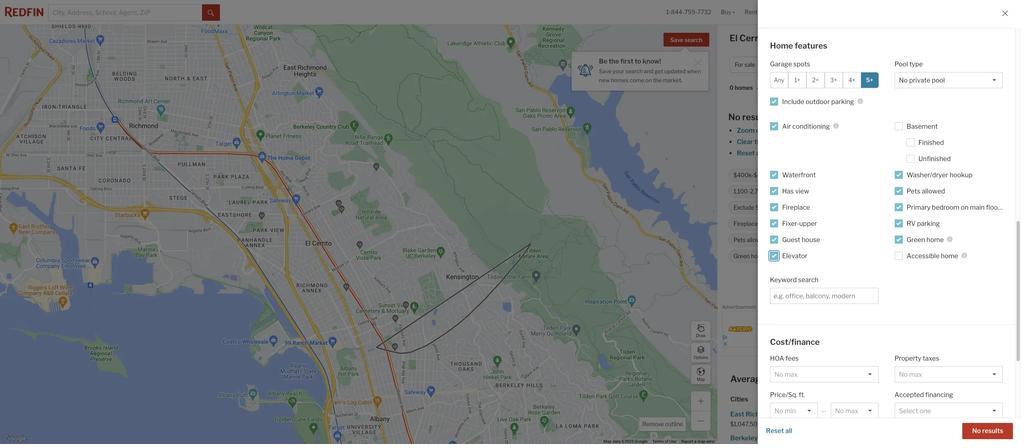 Task type: vqa. For each thing, say whether or not it's contained in the screenshot.
Exclude land leases
yes



Task type: describe. For each thing, give the bounding box(es) containing it.
parking down 'remove rv parking' icon
[[917, 220, 940, 227]]

to inside "zoom out clear the map boundary reset all filters or remove one of your filters below to see more homes"
[[890, 149, 897, 157]]

1 vertical spatial of
[[665, 439, 669, 444]]

near
[[822, 374, 841, 384]]

heights
[[778, 411, 803, 418]]

1 horizontal spatial guest
[[869, 237, 885, 244]]

save for save your search and get updated when new homes come on the market.
[[599, 68, 612, 75]]

outline
[[665, 421, 683, 428]]

exclude land leases
[[782, 433, 841, 440]]

zoom out button
[[737, 127, 767, 134]]

east
[[731, 411, 745, 418]]

remove guest house image
[[906, 238, 911, 243]]

3+ radio
[[825, 72, 843, 88]]

terms of use link
[[653, 439, 677, 444]]

to inside dialog
[[635, 58, 641, 65]]

the inside "zoom out clear the map boundary reset all filters or remove one of your filters below to see more homes"
[[755, 138, 765, 146]]

—
[[822, 408, 827, 415]]

0 horizontal spatial guest house
[[782, 236, 821, 244]]

map inside "zoom out clear the map boundary reset all filters or remove one of your filters below to see more homes"
[[766, 138, 779, 146]]

options
[[694, 355, 708, 360]]

1 horizontal spatial spots
[[817, 253, 832, 260]]

data
[[613, 439, 621, 444]]

reset all filters button
[[737, 149, 783, 157]]

have view
[[922, 220, 949, 227]]

for down east richmond heights homes for sale $1,047,500
[[782, 435, 790, 442]]

City, Address, School, Agent, ZIP search field
[[49, 4, 202, 21]]

1 horizontal spatial ft.
[[799, 391, 805, 399]]

homes inside save your search and get updated when new homes come on the market.
[[611, 77, 629, 83]]

be
[[599, 58, 608, 65]]

average home prices near el cerrito, ca
[[731, 374, 899, 384]]

homes down richmond
[[760, 435, 780, 442]]

sort :
[[763, 84, 776, 91]]

coming
[[804, 188, 825, 195]]

home
[[770, 41, 793, 51]]

1 horizontal spatial el
[[843, 374, 851, 384]]

1 horizontal spatial ca
[[886, 374, 899, 384]]

1 horizontal spatial guest house
[[869, 237, 903, 244]]

garage spots
[[770, 60, 811, 68]]

1 horizontal spatial waterfront
[[870, 220, 900, 227]]

0 vertical spatial green home
[[907, 236, 944, 244]]

save search button
[[664, 33, 710, 47]]

sale inside east richmond heights homes for sale $1,047,500
[[836, 411, 848, 418]]

first
[[621, 58, 634, 65]]

1 filters from the left
[[765, 149, 783, 157]]

1 vertical spatial allowed
[[747, 237, 768, 244]]

1 horizontal spatial washer/dryer hookup
[[907, 171, 973, 179]]

$400k- inside button
[[779, 61, 800, 68]]

reset inside "zoom out clear the map boundary reset all filters or remove one of your filters below to see more homes"
[[737, 149, 755, 157]]

1 horizontal spatial elevator
[[924, 237, 946, 244]]

on inside save your search and get updated when new homes come on the market.
[[646, 77, 652, 83]]

your inside save your search and get updated when new homes come on the market.
[[613, 68, 625, 75]]

$400k-$4.5m button
[[774, 57, 826, 73]]

list box for accepted financing
[[895, 403, 1003, 419]]

2,750
[[750, 188, 766, 195]]

1 horizontal spatial pets allowed
[[907, 187, 945, 195]]

unfinished
[[919, 155, 951, 163]]

1 vertical spatial air conditioning
[[937, 204, 979, 211]]

communities
[[768, 204, 802, 211]]

redfin link
[[823, 281, 843, 289]]

5+ parking spots
[[788, 253, 832, 260]]

e.g. office, balcony, modern text field
[[774, 292, 875, 300]]

fixer-uppers
[[927, 188, 961, 195]]

0 vertical spatial fireplace
[[782, 204, 810, 211]]

option group containing any
[[770, 72, 879, 88]]

soon,
[[826, 188, 840, 195]]

advertisement
[[722, 304, 756, 310]]

finished
[[919, 139, 944, 146]]

0 vertical spatial ca
[[774, 33, 787, 43]]

55+
[[756, 204, 766, 211]]

0 vertical spatial ft.
[[776, 188, 781, 195]]

homes inside "zoom out clear the map boundary reset all filters or remove one of your filters below to see more homes"
[[928, 149, 948, 157]]

0 horizontal spatial guest
[[782, 236, 801, 244]]

0 horizontal spatial $400k-
[[734, 172, 754, 179]]

homes
[[788, 33, 818, 43]]

out
[[756, 127, 767, 134]]

remove 1,100-2,750 sq. ft. image
[[786, 189, 791, 194]]

results inside button
[[983, 427, 1004, 435]]

and
[[644, 68, 654, 75]]

0 horizontal spatial map
[[698, 439, 706, 444]]

map button
[[691, 365, 711, 385]]

0 horizontal spatial green
[[734, 253, 750, 260]]

list box for hoa fees
[[770, 367, 879, 383]]

accessible home
[[907, 252, 959, 260]]

submit search image
[[208, 10, 214, 16]]

for inside east richmond heights homes for sale $1,047,500
[[826, 411, 835, 418]]

leases
[[822, 433, 841, 440]]

1 vertical spatial cerrito,
[[853, 374, 885, 384]]

list box for pool type
[[895, 72, 1003, 88]]

remove outline button
[[640, 418, 686, 431]]

search inside save your search and get updated when new homes come on the market.
[[626, 68, 643, 75]]

albany
[[870, 411, 891, 418]]

include outdoor parking
[[782, 98, 854, 106]]

exclude for exclude 55+ communities
[[734, 204, 755, 211]]

land for exclude
[[808, 433, 820, 440]]

1 horizontal spatial allowed
[[922, 187, 945, 195]]

financing
[[926, 391, 954, 399]]

1-
[[667, 9, 671, 16]]

remove
[[643, 421, 664, 428]]

all inside "zoom out clear the map boundary reset all filters or remove one of your filters below to see more homes"
[[756, 149, 763, 157]]

0 vertical spatial air
[[782, 123, 791, 130]]

4+ inside button
[[923, 61, 930, 68]]

1 horizontal spatial rv
[[907, 220, 916, 227]]

0 vertical spatial rv parking
[[887, 204, 916, 211]]

0 vertical spatial conditioning
[[793, 123, 830, 130]]

view for have view
[[937, 220, 949, 227]]

for
[[735, 61, 744, 68]]

1 vertical spatial rv parking
[[907, 220, 940, 227]]

1 vertical spatial air
[[937, 204, 945, 211]]

on for primary bedroom on main
[[827, 220, 834, 227]]

berkeley
[[731, 435, 758, 442]]

0 horizontal spatial air conditioning
[[782, 123, 830, 130]]

keyword
[[770, 276, 797, 284]]

0 horizontal spatial pets
[[734, 237, 746, 244]]

map for map
[[697, 377, 705, 382]]

google image
[[2, 434, 29, 444]]

updated
[[665, 68, 686, 75]]

sale inside button
[[745, 61, 756, 68]]

studio+ for studio+ / 4+ ba
[[898, 61, 919, 68]]

remove $400k-$4.5m image
[[776, 173, 780, 178]]

price/sq. ft.
[[770, 391, 805, 399]]

0 horizontal spatial rv
[[887, 204, 894, 211]]

your inside "zoom out clear the map boundary reset all filters or remove one of your filters below to see more homes"
[[837, 149, 850, 157]]

sq.
[[767, 188, 775, 195]]

parking up remove waterfront image at right
[[896, 204, 916, 211]]

4+ radio
[[843, 72, 861, 88]]

bedroom for primary bedroom on main floor
[[932, 204, 960, 211]]

0 horizontal spatial spots
[[794, 60, 811, 68]]

fixer- for uppers
[[927, 188, 942, 195]]

zoom
[[737, 127, 755, 134]]

terms of use
[[653, 439, 677, 444]]

price/sq.
[[770, 391, 798, 399]]

accepted financing
[[895, 391, 954, 399]]

google
[[635, 439, 648, 444]]

upper
[[800, 220, 817, 227]]

remove pets allowed image
[[771, 238, 776, 243]]

1 vertical spatial hookup
[[827, 237, 847, 244]]

redfin
[[823, 281, 843, 289]]

use
[[670, 439, 677, 444]]

clear the map boundary button
[[737, 138, 810, 146]]

0 horizontal spatial results
[[743, 112, 772, 122]]

taxes
[[923, 355, 940, 362]]

2+ radio
[[807, 72, 825, 88]]

primary for primary bedroom on main
[[780, 220, 801, 227]]

0 horizontal spatial pets allowed
[[734, 237, 768, 244]]

cities heading
[[731, 395, 1008, 404]]

4+ inside option
[[849, 77, 856, 83]]

report ad
[[999, 306, 1017, 310]]

759-
[[685, 9, 698, 16]]

5+ for 5+
[[866, 77, 874, 83]]

no results button
[[963, 423, 1013, 439]]

0 vertical spatial no results
[[729, 112, 772, 122]]

1 vertical spatial washer/dryer hookup
[[789, 237, 847, 244]]

0 horizontal spatial el
[[730, 33, 738, 43]]

albany homes for sale
[[870, 411, 937, 418]]

1 vertical spatial elevator
[[782, 252, 808, 260]]

property taxes
[[895, 355, 940, 362]]

remove coming soon, under contract/pending image
[[909, 189, 914, 194]]

save for save search
[[671, 36, 684, 43]]

floor
[[986, 204, 1001, 211]]

map region
[[0, 0, 785, 444]]

remove green home image
[[770, 254, 775, 259]]

save your search and get updated when new homes come on the market.
[[599, 68, 701, 83]]

sale down east richmond heights homes for sale $1,047,500
[[792, 435, 804, 442]]

0 horizontal spatial $400k-$4.5m
[[734, 172, 771, 179]]

error
[[707, 439, 715, 444]]

0 vertical spatial green
[[907, 236, 926, 244]]

under
[[841, 188, 857, 195]]

1 horizontal spatial hookup
[[950, 171, 973, 179]]

ad
[[1012, 306, 1017, 310]]

all inside button
[[786, 427, 792, 435]]

home up price/sq.
[[768, 374, 792, 384]]

be the first to know! dialog
[[572, 47, 709, 91]]

parking up keyword search
[[796, 253, 816, 260]]

draw button
[[691, 321, 711, 341]]

outdoor
[[806, 98, 830, 106]]

features
[[795, 41, 828, 51]]



Task type: locate. For each thing, give the bounding box(es) containing it.
1 horizontal spatial house
[[886, 237, 903, 244]]

property
[[895, 355, 922, 362]]

1 horizontal spatial $400k-$4.5m
[[779, 61, 818, 68]]

$400k-$4.5m up 1,100-2,750 sq. ft. on the top right of page
[[734, 172, 771, 179]]

search up 'come'
[[626, 68, 643, 75]]

0 horizontal spatial $4.5m
[[754, 172, 771, 179]]

map right the a
[[698, 439, 706, 444]]

1 horizontal spatial to
[[890, 149, 897, 157]]

the inside save your search and get updated when new homes come on the market.
[[653, 77, 662, 83]]

1-844-759-7732 link
[[667, 9, 711, 16]]

conditioning
[[793, 123, 830, 130], [946, 204, 979, 211]]

5+ for 5+ parking spots
[[788, 253, 795, 260]]

1 vertical spatial 4+
[[849, 77, 856, 83]]

green home down have
[[907, 236, 944, 244]]

green home left remove green home icon
[[734, 253, 766, 260]]

pool type
[[895, 60, 923, 68]]

remove air conditioning image
[[984, 205, 988, 210]]

air up boundary
[[782, 123, 791, 130]]

filters left below
[[852, 149, 869, 157]]

0 vertical spatial waterfront
[[782, 171, 816, 179]]

0 vertical spatial all
[[756, 149, 763, 157]]

remove elevator image
[[950, 238, 955, 243]]

report for report ad
[[999, 306, 1011, 310]]

1 horizontal spatial washer/dryer
[[907, 171, 949, 179]]

search up e.g. office, balcony, modern text box
[[798, 276, 819, 284]]

pets allowed
[[907, 187, 945, 195], [734, 237, 768, 244]]

fireplace down 55+
[[734, 220, 758, 227]]

primary bedroom on main floor
[[907, 204, 1001, 211]]

ft. down prices
[[799, 391, 805, 399]]

for
[[820, 33, 833, 43], [826, 411, 835, 418], [915, 411, 923, 418], [782, 435, 790, 442]]

recommended button
[[776, 84, 825, 92]]

filters down the "clear the map boundary" button
[[765, 149, 783, 157]]

washer/dryer up 5+ parking spots
[[789, 237, 826, 244]]

0 vertical spatial washer/dryer hookup
[[907, 171, 973, 179]]

air down fixer-uppers
[[937, 204, 945, 211]]

1 horizontal spatial pets
[[907, 187, 921, 195]]

of left use
[[665, 439, 669, 444]]

2+
[[813, 77, 819, 83]]

hookup down primary bedroom on main
[[827, 237, 847, 244]]

to right the first
[[635, 58, 641, 65]]

your down the first
[[613, 68, 625, 75]]

1 vertical spatial waterfront
[[870, 220, 900, 227]]

5+ right remove green home icon
[[788, 253, 795, 260]]

the down get at the top of page
[[653, 77, 662, 83]]

0 horizontal spatial green home
[[734, 253, 766, 260]]

1 vertical spatial results
[[983, 427, 1004, 435]]

main left floor
[[970, 204, 985, 211]]

0 vertical spatial save
[[671, 36, 684, 43]]

1 horizontal spatial your
[[837, 149, 850, 157]]

on for primary bedroom on main floor
[[961, 204, 969, 211]]

results
[[743, 112, 772, 122], [983, 427, 1004, 435]]

hookup
[[950, 171, 973, 179], [827, 237, 847, 244]]

1 horizontal spatial $4.5m
[[800, 61, 818, 68]]

elevator up accessible home
[[924, 237, 946, 244]]

1 vertical spatial pets allowed
[[734, 237, 768, 244]]

conditioning down uppers
[[946, 204, 979, 211]]

0 vertical spatial $400k-
[[779, 61, 800, 68]]

0 horizontal spatial hookup
[[827, 237, 847, 244]]

pets
[[907, 187, 921, 195], [734, 237, 746, 244]]

ca left homes
[[774, 33, 787, 43]]

the up reset all filters button
[[755, 138, 765, 146]]

save inside button
[[671, 36, 684, 43]]

save up new
[[599, 68, 612, 75]]

el up for
[[730, 33, 738, 43]]

ba
[[931, 61, 938, 68]]

1 horizontal spatial save
[[671, 36, 684, 43]]

0 vertical spatial the
[[609, 58, 619, 65]]

have
[[922, 220, 935, 227]]

homes inside the 0 homes •
[[735, 84, 753, 91]]

ft.
[[776, 188, 781, 195], [799, 391, 805, 399]]

1 horizontal spatial view
[[937, 220, 949, 227]]

0 vertical spatial allowed
[[922, 187, 945, 195]]

bedroom down remove exclude 55+ communities icon
[[802, 220, 826, 227]]

washer/dryer hookup down primary bedroom on main
[[789, 237, 847, 244]]

el cerrito, ca homes for sale
[[730, 33, 853, 43]]

2 vertical spatial search
[[798, 276, 819, 284]]

1+ radio
[[789, 72, 807, 88]]

0 horizontal spatial search
[[626, 68, 643, 75]]

/
[[920, 61, 922, 68]]

$4.5m up 2+
[[800, 61, 818, 68]]

on
[[646, 77, 652, 83], [961, 204, 969, 211], [827, 220, 834, 227]]

basement
[[907, 123, 938, 130]]

map inside button
[[697, 377, 705, 382]]

0 horizontal spatial washer/dryer
[[789, 237, 826, 244]]

sort
[[763, 84, 775, 91]]

rv up remove guest house image
[[907, 220, 916, 227]]

0 horizontal spatial cerrito,
[[740, 33, 772, 43]]

report a map error
[[681, 439, 715, 444]]

type
[[910, 60, 923, 68]]

more
[[910, 149, 926, 157]]

3+
[[831, 77, 837, 83]]

boundary
[[781, 138, 810, 146]]

$4.5m left remove $400k-$4.5m icon
[[754, 172, 771, 179]]

1 vertical spatial fireplace
[[734, 220, 758, 227]]

one
[[816, 149, 828, 157]]

2 horizontal spatial the
[[755, 138, 765, 146]]

0 horizontal spatial save
[[599, 68, 612, 75]]

1 horizontal spatial exclude
[[782, 433, 806, 440]]

remove rv parking image
[[920, 205, 924, 210]]

new
[[599, 77, 610, 83]]

pets allowed left remove pets allowed icon
[[734, 237, 768, 244]]

your
[[613, 68, 625, 75], [837, 149, 850, 157]]

save down 844-
[[671, 36, 684, 43]]

studio+ inside button
[[898, 61, 919, 68]]

1 horizontal spatial on
[[827, 220, 834, 227]]

reset all
[[766, 427, 792, 435]]

list box down price/sq. ft.
[[770, 403, 818, 419]]

spots
[[794, 60, 811, 68], [817, 253, 832, 260]]

0 vertical spatial map
[[697, 377, 705, 382]]

list box right —
[[831, 403, 879, 419]]

1 vertical spatial green
[[734, 253, 750, 260]]

2 vertical spatial the
[[755, 138, 765, 146]]

Any radio
[[770, 72, 789, 88]]

cost/finance
[[770, 337, 820, 347]]

1 horizontal spatial fireplace
[[782, 204, 810, 211]]

guest house down fixer-upper
[[782, 236, 821, 244]]

view for has view
[[796, 187, 810, 195]]

remove townhouse, land image
[[928, 173, 933, 178]]

map for map data ©2023 google
[[604, 439, 612, 444]]

ad region
[[722, 311, 1017, 347]]

main for primary bedroom on main floor
[[970, 204, 985, 211]]

list box down ba
[[895, 72, 1003, 88]]

0 vertical spatial bedroom
[[932, 204, 960, 211]]

washer/dryer hookup
[[907, 171, 973, 179], [789, 237, 847, 244]]

spots up 1+ radio
[[794, 60, 811, 68]]

california
[[851, 281, 880, 289]]

search for keyword search
[[798, 276, 819, 284]]

0 homes •
[[730, 84, 759, 92]]

search down the 759-
[[685, 36, 703, 43]]

the right be
[[609, 58, 619, 65]]

rv parking
[[887, 204, 916, 211], [907, 220, 940, 227]]

fireplace
[[782, 204, 810, 211], [734, 220, 758, 227]]

main for primary bedroom on main
[[835, 220, 848, 227]]

california link
[[851, 281, 880, 289]]

waterfront left remove waterfront image at right
[[870, 220, 900, 227]]

report ad button
[[999, 306, 1017, 312]]

0 horizontal spatial no
[[729, 112, 741, 122]]

ft. right sq.
[[776, 188, 781, 195]]

0 vertical spatial $400k-$4.5m
[[779, 61, 818, 68]]

elevator right remove green home icon
[[782, 252, 808, 260]]

studio+ for studio+
[[793, 172, 814, 179]]

$4.5m inside button
[[800, 61, 818, 68]]

view right remove 1,100-2,750 sq. ft. 'image'
[[796, 187, 810, 195]]

see
[[898, 149, 909, 157]]

reset inside button
[[766, 427, 784, 435]]

market.
[[663, 77, 683, 83]]

primary for primary bedroom on main floor
[[907, 204, 931, 211]]

land left leases
[[808, 433, 820, 440]]

fixer-upper
[[782, 220, 817, 227]]

0 vertical spatial view
[[796, 187, 810, 195]]

home down remove elevator image
[[941, 252, 959, 260]]

1 horizontal spatial cerrito,
[[853, 374, 885, 384]]

list box up financing
[[895, 367, 1003, 383]]

option group
[[770, 72, 879, 88]]

0 vertical spatial results
[[743, 112, 772, 122]]

richmond
[[746, 411, 777, 418]]

homes
[[611, 77, 629, 83], [735, 84, 753, 91], [928, 149, 948, 157], [804, 411, 825, 418], [892, 411, 913, 418], [760, 435, 780, 442]]

terms
[[653, 439, 664, 444]]

report
[[999, 306, 1011, 310], [681, 439, 693, 444]]

0 horizontal spatial all
[[756, 149, 763, 157]]

homes up the exclude land leases
[[804, 411, 825, 418]]

1 vertical spatial the
[[653, 77, 662, 83]]

house
[[802, 236, 821, 244], [886, 237, 903, 244]]

report inside 'button'
[[999, 306, 1011, 310]]

1 horizontal spatial search
[[685, 36, 703, 43]]

1 vertical spatial main
[[835, 220, 848, 227]]

primary bedroom on main
[[780, 220, 848, 227]]

elevator
[[924, 237, 946, 244], [782, 252, 808, 260]]

below
[[871, 149, 889, 157]]

1 horizontal spatial primary
[[907, 204, 931, 211]]

get
[[655, 68, 663, 75]]

0 horizontal spatial your
[[613, 68, 625, 75]]

guest house left remove guest house image
[[869, 237, 903, 244]]

1 vertical spatial on
[[961, 204, 969, 211]]

0 vertical spatial hookup
[[950, 171, 973, 179]]

remove exclude 55+ communities image
[[807, 205, 812, 210]]

homes right new
[[611, 77, 629, 83]]

exclude down east richmond heights homes for sale $1,047,500
[[782, 433, 806, 440]]

1 vertical spatial save
[[599, 68, 612, 75]]

map
[[766, 138, 779, 146], [698, 439, 706, 444]]

1 vertical spatial $4.5m
[[754, 172, 771, 179]]

exclude for exclude land leases
[[782, 433, 806, 440]]

list box down financing
[[895, 403, 1003, 419]]

has
[[782, 187, 794, 195]]

2 horizontal spatial on
[[961, 204, 969, 211]]

fixer- down communities
[[782, 220, 800, 227]]

for up leases
[[826, 411, 835, 418]]

0 horizontal spatial land
[[808, 433, 820, 440]]

©2023
[[622, 439, 634, 444]]

studio+
[[898, 61, 919, 68], [793, 172, 814, 179]]

$400k-$4.5m inside button
[[779, 61, 818, 68]]

1 vertical spatial ca
[[886, 374, 899, 384]]

rv parking down 'remove rv parking' icon
[[907, 220, 940, 227]]

0 horizontal spatial main
[[835, 220, 848, 227]]

1 vertical spatial el
[[843, 374, 851, 384]]

air conditioning down uppers
[[937, 204, 979, 211]]

1 vertical spatial search
[[626, 68, 643, 75]]

report left the a
[[681, 439, 693, 444]]

green left remove green home icon
[[734, 253, 750, 260]]

zoom out clear the map boundary reset all filters or remove one of your filters below to see more homes
[[737, 127, 948, 157]]

hookup up uppers
[[950, 171, 973, 179]]

remove
[[792, 149, 815, 157]]

uppers
[[942, 188, 961, 195]]

for sale
[[735, 61, 756, 68]]

5+ radio
[[861, 72, 879, 88]]

garage
[[770, 60, 792, 68]]

view right have
[[937, 220, 949, 227]]

list box down fees
[[770, 367, 879, 383]]

1 vertical spatial land
[[808, 433, 820, 440]]

home down have view
[[927, 236, 944, 244]]

know!
[[643, 58, 661, 65]]

$400k-$4.5m
[[779, 61, 818, 68], [734, 172, 771, 179]]

bedroom for primary bedroom on main
[[802, 220, 826, 227]]

home left remove green home icon
[[751, 253, 766, 260]]

1 horizontal spatial fixer-
[[927, 188, 942, 195]]

2 horizontal spatial search
[[798, 276, 819, 284]]

5+ inside option
[[866, 77, 874, 83]]

1 horizontal spatial map
[[766, 138, 779, 146]]

pets left remove pets allowed icon
[[734, 237, 746, 244]]

all down the "clear the map boundary" button
[[756, 149, 763, 157]]

0 horizontal spatial elevator
[[782, 252, 808, 260]]

homes right 0
[[735, 84, 753, 91]]

parking down 3+ option
[[832, 98, 854, 106]]

house down primary bedroom on main
[[802, 236, 821, 244]]

search inside button
[[685, 36, 703, 43]]

washer/dryer down unfinished
[[907, 171, 949, 179]]

0 vertical spatial cerrito,
[[740, 33, 772, 43]]

1 horizontal spatial bedroom
[[932, 204, 960, 211]]

washer/dryer hookup down unfinished
[[907, 171, 973, 179]]

save inside save your search and get updated when new homes come on the market.
[[599, 68, 612, 75]]

land for townhouse,
[[913, 172, 924, 179]]

0 horizontal spatial on
[[646, 77, 652, 83]]

1 vertical spatial your
[[837, 149, 850, 157]]

homes down accepted
[[892, 411, 913, 418]]

4+ left 5+ option
[[849, 77, 856, 83]]

search for save search
[[685, 36, 703, 43]]

rv down the contract/pending
[[887, 204, 894, 211]]

list box for property taxes
[[895, 367, 1003, 383]]

sale down accepted financing
[[925, 411, 937, 418]]

0 horizontal spatial fixer-
[[782, 220, 800, 227]]

reset down "clear"
[[737, 149, 755, 157]]

0 vertical spatial elevator
[[924, 237, 946, 244]]

map down out
[[766, 138, 779, 146]]

1 horizontal spatial no
[[973, 427, 981, 435]]

0 vertical spatial main
[[970, 204, 985, 211]]

reset all button
[[766, 423, 792, 439]]

to left "see"
[[890, 149, 897, 157]]

all down heights
[[786, 427, 792, 435]]

come
[[630, 77, 644, 83]]

•
[[757, 85, 759, 92]]

0 vertical spatial rv
[[887, 204, 894, 211]]

1 horizontal spatial filters
[[852, 149, 869, 157]]

el right "near"
[[843, 374, 851, 384]]

pets up 'remove rv parking' icon
[[907, 187, 921, 195]]

1 horizontal spatial results
[[983, 427, 1004, 435]]

filters
[[765, 149, 783, 157], [852, 149, 869, 157]]

1 horizontal spatial conditioning
[[946, 204, 979, 211]]

remove waterfront image
[[904, 222, 909, 226]]

green home
[[907, 236, 944, 244], [734, 253, 766, 260]]

0 vertical spatial no
[[729, 112, 741, 122]]

reset down richmond
[[766, 427, 784, 435]]

washer/dryer
[[907, 171, 949, 179], [789, 237, 826, 244]]

0 horizontal spatial waterfront
[[782, 171, 816, 179]]

conditioning up boundary
[[793, 123, 830, 130]]

on down the and
[[646, 77, 652, 83]]

fixer- for upper
[[782, 220, 800, 227]]

1 vertical spatial green home
[[734, 253, 766, 260]]

report for report a map error
[[681, 439, 693, 444]]

list box
[[895, 72, 1003, 88], [770, 367, 879, 383], [895, 367, 1003, 383], [770, 403, 818, 419], [831, 403, 879, 419], [895, 403, 1003, 419]]

guest house
[[782, 236, 821, 244], [869, 237, 903, 244]]

2 filters from the left
[[852, 149, 869, 157]]

has view
[[782, 187, 810, 195]]

all
[[756, 149, 763, 157], [786, 427, 792, 435]]

east richmond heights homes for sale $1,047,500
[[731, 411, 848, 428]]

exclude
[[734, 204, 755, 211], [782, 433, 806, 440]]

bedroom down fixer-uppers
[[932, 204, 960, 211]]

land left remove townhouse, land image
[[913, 172, 924, 179]]

0 vertical spatial air conditioning
[[782, 123, 830, 130]]

no results inside button
[[973, 427, 1004, 435]]

options button
[[691, 343, 711, 363]]

1 horizontal spatial green
[[907, 236, 926, 244]]

0 horizontal spatial map
[[604, 439, 612, 444]]

1 vertical spatial bedroom
[[802, 220, 826, 227]]

of inside "zoom out clear the map boundary reset all filters or remove one of your filters below to see more homes"
[[829, 149, 836, 157]]

report a map error link
[[681, 439, 715, 444]]

0 horizontal spatial filters
[[765, 149, 783, 157]]

hoa fees
[[770, 355, 799, 362]]

map down options
[[697, 377, 705, 382]]

0 horizontal spatial bedroom
[[802, 220, 826, 227]]

accessible
[[907, 252, 940, 260]]

air conditioning up boundary
[[782, 123, 830, 130]]

$400k- up 1,100-
[[734, 172, 754, 179]]

0 horizontal spatial house
[[802, 236, 821, 244]]

guest left remove guest house image
[[869, 237, 885, 244]]

no inside button
[[973, 427, 981, 435]]

for left sale
[[820, 33, 833, 43]]

any
[[774, 77, 785, 83]]

guest right remove pets allowed icon
[[782, 236, 801, 244]]

1 vertical spatial spots
[[817, 253, 832, 260]]

844-
[[671, 9, 685, 16]]

1 horizontal spatial the
[[653, 77, 662, 83]]

0 horizontal spatial conditioning
[[793, 123, 830, 130]]

7732
[[698, 9, 711, 16]]

a
[[694, 439, 697, 444]]

for down accepted financing
[[915, 411, 923, 418]]

homes inside east richmond heights homes for sale $1,047,500
[[804, 411, 825, 418]]

$400k-
[[779, 61, 800, 68], [734, 172, 754, 179]]

$400k-$4.5m up 1+ radio
[[779, 61, 818, 68]]

green up accessible
[[907, 236, 926, 244]]

1 vertical spatial washer/dryer
[[789, 237, 826, 244]]

primary down remove coming soon, under contract/pending image
[[907, 204, 931, 211]]



